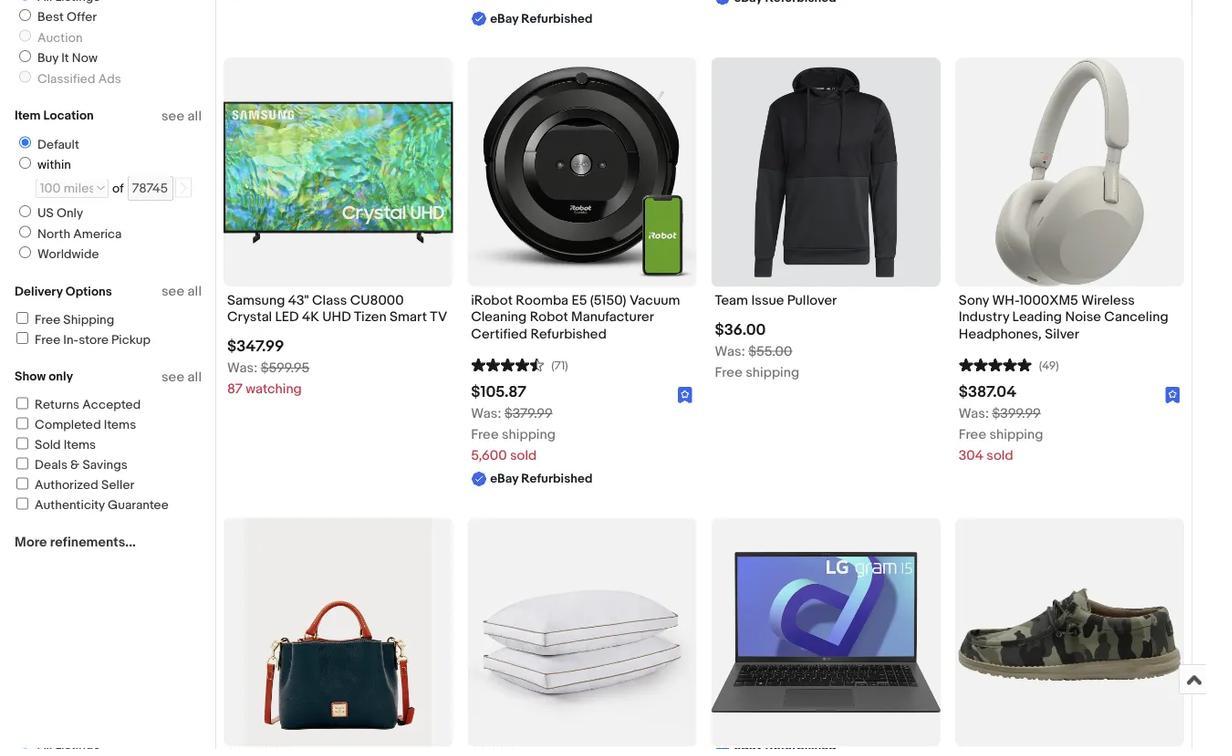 Task type: vqa. For each thing, say whether or not it's contained in the screenshot.
3rd See from the top
yes



Task type: locate. For each thing, give the bounding box(es) containing it.
1 see all button from the top
[[162, 108, 202, 124]]

show only
[[15, 369, 73, 385]]

shipping
[[746, 364, 800, 381], [502, 427, 556, 443], [990, 427, 1044, 443]]

items down accepted
[[104, 418, 136, 433]]

0 vertical spatial items
[[104, 418, 136, 433]]

see all button for free shipping
[[162, 283, 202, 300]]

see all
[[162, 108, 202, 124], [162, 283, 202, 300], [162, 369, 202, 385]]

deals & savings link
[[14, 458, 128, 473]]

0 vertical spatial see all button
[[162, 108, 202, 124]]

1 horizontal spatial items
[[104, 418, 136, 433]]

1 ebay from the top
[[490, 11, 519, 27]]

sold right 5,600 at the bottom left of the page
[[510, 448, 537, 464]]

now
[[72, 51, 98, 66]]

Classified Ads radio
[[19, 71, 31, 83]]

0 vertical spatial refurbished
[[521, 11, 593, 27]]

free inside $36.00 was: $55.00 free shipping
[[715, 364, 743, 381]]

Authenticity Guarantee checkbox
[[16, 498, 28, 510]]

classified ads link
[[12, 71, 125, 87]]

2 all from the top
[[188, 283, 202, 300]]

sold inside was: $379.99 free shipping 5,600 sold
[[510, 448, 537, 464]]

authorized seller
[[35, 478, 134, 493]]

worldwide link
[[12, 246, 103, 262]]

2 vertical spatial see
[[162, 369, 185, 385]]

wh-
[[993, 292, 1020, 309]]

see all button up go icon
[[162, 108, 202, 124]]

see all up go icon
[[162, 108, 202, 124]]

$347.99
[[227, 337, 284, 356]]

tizen
[[354, 309, 387, 325]]

samsung 43" class cu8000 crystal  led 4k uhd tizen smart tv
[[227, 292, 447, 325]]

auction link
[[12, 30, 86, 46]]

free shipping link
[[14, 312, 114, 328]]

irobot roomba e5 (5150) vacuum cleaning robot manufacturer certified refurbished
[[471, 292, 680, 342]]

was: down $387.04
[[959, 406, 989, 422]]

1 vertical spatial items
[[64, 438, 96, 453]]

dooney & bourke pebble grain mini barlow top handle bag image
[[245, 518, 432, 747]]

0 vertical spatial see
[[162, 108, 185, 124]]

sold items
[[35, 438, 96, 453]]

sold inside was: $399.99 free shipping 304 sold
[[987, 448, 1014, 464]]

shipping down $379.99
[[502, 427, 556, 443]]

2 vertical spatial all
[[188, 369, 202, 385]]

2 vertical spatial see all
[[162, 369, 202, 385]]

see all for free shipping
[[162, 283, 202, 300]]

only
[[49, 369, 73, 385]]

class
[[312, 292, 347, 309]]

1 all from the top
[[188, 108, 202, 124]]

78745 text field
[[128, 176, 173, 201]]

[object undefined] image for $387.04
[[1166, 387, 1181, 404]]

items
[[104, 418, 136, 433], [64, 438, 96, 453]]

authenticity
[[35, 498, 105, 513]]

was: inside $347.99 was: $599.95 87 watching
[[227, 360, 258, 376]]

1 vertical spatial all
[[188, 283, 202, 300]]

0 vertical spatial all
[[188, 108, 202, 124]]

shipping down $399.99
[[990, 427, 1044, 443]]

see all for returns accepted
[[162, 369, 202, 385]]

more refinements...
[[15, 534, 136, 551]]

2 see all from the top
[[162, 283, 202, 300]]

free down the $36.00
[[715, 364, 743, 381]]

was: down the $36.00
[[715, 343, 745, 360]]

$36.00 was: $55.00 free shipping
[[715, 320, 800, 381]]

$36.00
[[715, 320, 766, 340]]

ebay refurbished
[[490, 11, 593, 27], [490, 471, 593, 487]]

Authorized Seller checkbox
[[16, 478, 28, 490]]

Auction radio
[[19, 30, 31, 42]]

[object undefined] image for $105.87
[[678, 387, 693, 404]]

304
[[959, 448, 984, 464]]

1 vertical spatial see all button
[[162, 283, 202, 300]]

$347.99 was: $599.95 87 watching
[[227, 337, 310, 397]]

North America radio
[[19, 226, 31, 238]]

Deals & Savings checkbox
[[16, 458, 28, 470]]

deals
[[35, 458, 68, 473]]

classified ads
[[37, 71, 121, 87]]

&
[[70, 458, 80, 473]]

peace nest set of 2 bed pillows gusset down feather , king or queen size image
[[468, 518, 697, 747]]

(49) link
[[959, 356, 1059, 373]]

0 vertical spatial ebay refurbished
[[490, 11, 593, 27]]

1 horizontal spatial shipping
[[746, 364, 800, 381]]

1 vertical spatial see all
[[162, 283, 202, 300]]

2 see all button from the top
[[162, 283, 202, 300]]

savings
[[82, 458, 128, 473]]

87
[[227, 381, 243, 397]]

all left 87
[[188, 369, 202, 385]]

all for returns accepted
[[188, 369, 202, 385]]

completed
[[35, 418, 101, 433]]

tv
[[430, 309, 447, 325]]

e5
[[572, 292, 587, 309]]

1 vertical spatial ebay
[[490, 471, 519, 487]]

shipping inside was: $379.99 free shipping 5,600 sold
[[502, 427, 556, 443]]

buy it now link
[[12, 50, 101, 66]]

was: up 87
[[227, 360, 258, 376]]

lg gram 15z90q 15" lightweight laptop, intel i7-1260p, 16gb ram/512gb ssd, gray image
[[711, 518, 941, 747]]

see left 87
[[162, 369, 185, 385]]

0 vertical spatial see all
[[162, 108, 202, 124]]

roomba
[[516, 292, 569, 309]]

see all button for returns accepted
[[162, 369, 202, 385]]

2 horizontal spatial shipping
[[990, 427, 1044, 443]]

wireless
[[1082, 292, 1135, 309]]

all up go icon
[[188, 108, 202, 124]]

see up go icon
[[162, 108, 185, 124]]

was: down $105.87
[[471, 406, 502, 422]]

[object undefined] image
[[678, 387, 693, 404], [678, 387, 693, 404], [1166, 387, 1181, 404]]

was: $379.99 free shipping 5,600 sold
[[471, 406, 556, 464]]

team issue pullover link
[[715, 292, 937, 314]]

1 vertical spatial refurbished
[[531, 326, 607, 342]]

free up 304
[[959, 427, 987, 443]]

0 vertical spatial ebay
[[490, 11, 519, 27]]

3 all from the top
[[188, 369, 202, 385]]

vacuum
[[630, 292, 680, 309]]

2 see from the top
[[162, 283, 185, 300]]

[object undefined] image
[[1166, 387, 1181, 404]]

shipping down $55.00
[[746, 364, 800, 381]]

1 vertical spatial see
[[162, 283, 185, 300]]

free right free shipping checkbox
[[35, 312, 60, 328]]

2 vertical spatial see all button
[[162, 369, 202, 385]]

5,600
[[471, 448, 507, 464]]

see all button left samsung
[[162, 283, 202, 300]]

worldwide
[[37, 247, 99, 262]]

sold
[[510, 448, 537, 464], [987, 448, 1014, 464]]

2 ebay refurbished from the top
[[490, 471, 593, 487]]

1000xm5
[[1020, 292, 1079, 309]]

deals & savings
[[35, 458, 128, 473]]

$379.99
[[505, 406, 553, 422]]

5 out of 5 stars image
[[959, 356, 1032, 373]]

1 ebay refurbished from the top
[[490, 11, 593, 27]]

see all left 87
[[162, 369, 202, 385]]

refurbished inside irobot roomba e5 (5150) vacuum cleaning robot manufacturer certified refurbished
[[531, 326, 607, 342]]

returns
[[35, 397, 80, 413]]

shipping for was: $379.99 free shipping 5,600 sold
[[502, 427, 556, 443]]

pickup
[[111, 332, 151, 348]]

$105.87
[[471, 383, 527, 402]]

canceling
[[1105, 309, 1169, 325]]

irobot roomba e5 (5150) vacuum cleaning robot manufacturer certified refurbished link
[[471, 292, 693, 347]]

headphones,
[[959, 326, 1042, 342]]

see all left samsung
[[162, 283, 202, 300]]

0 horizontal spatial shipping
[[502, 427, 556, 443]]

all for default
[[188, 108, 202, 124]]

sold right 304
[[987, 448, 1014, 464]]

refurbished
[[521, 11, 593, 27], [531, 326, 607, 342], [521, 471, 593, 487]]

free
[[35, 312, 60, 328], [35, 332, 60, 348], [715, 364, 743, 381], [471, 427, 499, 443], [959, 427, 987, 443]]

location
[[43, 108, 94, 124]]

free up 5,600 at the bottom left of the page
[[471, 427, 499, 443]]

irobot roomba e5 (5150) vacuum cleaning robot manufacturer certified refurbished image
[[468, 66, 697, 278]]

all left samsung
[[188, 283, 202, 300]]

3 see from the top
[[162, 369, 185, 385]]

3 see all from the top
[[162, 369, 202, 385]]

1 see from the top
[[162, 108, 185, 124]]

0 horizontal spatial items
[[64, 438, 96, 453]]

1 vertical spatial ebay refurbished
[[490, 471, 593, 487]]

all for free shipping
[[188, 283, 202, 300]]

2 sold from the left
[[987, 448, 1014, 464]]

1 horizontal spatial sold
[[987, 448, 1014, 464]]

see left samsung
[[162, 283, 185, 300]]

watching
[[246, 381, 302, 397]]

items for sold items
[[64, 438, 96, 453]]

see all button left 87
[[162, 369, 202, 385]]

shipping inside was: $399.99 free shipping 304 sold
[[990, 427, 1044, 443]]

3 see all button from the top
[[162, 369, 202, 385]]

within radio
[[19, 157, 31, 169]]

0 horizontal spatial sold
[[510, 448, 537, 464]]

1 sold from the left
[[510, 448, 537, 464]]

shipping for was: $399.99 free shipping 304 sold
[[990, 427, 1044, 443]]

1 see all from the top
[[162, 108, 202, 124]]

items up deals & savings
[[64, 438, 96, 453]]

authenticity guarantee link
[[14, 498, 169, 513]]

samsung 43" class cu8000 crystal  led 4k uhd tizen smart tv image
[[224, 102, 453, 243]]



Task type: describe. For each thing, give the bounding box(es) containing it.
sold for 5,600
[[510, 448, 537, 464]]

best offer link
[[12, 9, 100, 25]]

$387.04
[[959, 383, 1017, 402]]

see for returns accepted
[[162, 369, 185, 385]]

Free Shipping checkbox
[[16, 312, 28, 324]]

shipping
[[63, 312, 114, 328]]

returns accepted
[[35, 397, 141, 413]]

more
[[15, 534, 47, 551]]

free inside was: $379.99 free shipping 5,600 sold
[[471, 427, 499, 443]]

samsung 43" class cu8000 crystal  led 4k uhd tizen smart tv link
[[227, 292, 449, 330]]

43"
[[288, 292, 309, 309]]

only
[[57, 206, 83, 221]]

team issue pullover image
[[711, 58, 941, 287]]

of
[[112, 181, 124, 196]]

sold items link
[[14, 438, 96, 453]]

us only
[[37, 206, 83, 221]]

noise
[[1066, 309, 1102, 325]]

authorized seller link
[[14, 478, 134, 493]]

shipping inside $36.00 was: $55.00 free shipping
[[746, 364, 800, 381]]

more refinements... button
[[15, 534, 136, 551]]

buy
[[37, 51, 59, 66]]

sony wh-1000xm5 wireless industry leading noise canceling headphones, silver
[[959, 292, 1169, 342]]

Free In-store Pickup checkbox
[[16, 332, 28, 344]]

buy it now
[[37, 51, 98, 66]]

free in-store pickup link
[[14, 332, 151, 348]]

show
[[15, 369, 46, 385]]

(49)
[[1039, 359, 1059, 373]]

us
[[37, 206, 54, 221]]

cu8000
[[350, 292, 404, 309]]

free shipping
[[35, 312, 114, 328]]

item
[[15, 108, 41, 124]]

guarantee
[[108, 498, 169, 513]]

$55.00
[[749, 343, 793, 360]]

was: inside was: $399.99 free shipping 304 sold
[[959, 406, 989, 422]]

(71)
[[552, 359, 568, 373]]

was: inside $36.00 was: $55.00 free shipping
[[715, 343, 745, 360]]

free inside was: $399.99 free shipping 304 sold
[[959, 427, 987, 443]]

auction
[[37, 30, 83, 46]]

accepted
[[82, 397, 141, 413]]

go image
[[177, 182, 190, 195]]

see for default
[[162, 108, 185, 124]]

certified
[[471, 326, 528, 342]]

Buy It Now radio
[[19, 50, 31, 62]]

north
[[37, 226, 70, 242]]

$599.95
[[261, 360, 310, 376]]

4.5 out of 5 stars image
[[471, 356, 544, 373]]

2 vertical spatial refurbished
[[521, 471, 593, 487]]

leading
[[1013, 309, 1063, 325]]

(71) link
[[471, 356, 568, 373]]

pullover
[[788, 292, 837, 309]]

4k
[[302, 309, 319, 325]]

see for free shipping
[[162, 283, 185, 300]]

crystal
[[227, 309, 272, 325]]

team
[[715, 292, 748, 309]]

refinements...
[[50, 534, 136, 551]]

cleaning
[[471, 309, 527, 325]]

authorized
[[35, 478, 98, 493]]

default
[[37, 137, 79, 152]]

Default radio
[[19, 136, 31, 148]]

see all button for default
[[162, 108, 202, 124]]

US Only radio
[[19, 205, 31, 217]]

america
[[73, 226, 122, 242]]

store
[[79, 332, 109, 348]]

Completed Items checkbox
[[16, 418, 28, 429]]

returns accepted link
[[14, 397, 141, 413]]

Sold Items checkbox
[[16, 438, 28, 450]]

options
[[66, 284, 112, 299]]

free left in-
[[35, 332, 60, 348]]

hey dude men's wally - camo | mens shoes | men's slip on loafers | light weight image
[[955, 518, 1185, 747]]

silver
[[1045, 326, 1080, 342]]

samsung
[[227, 292, 285, 309]]

Worldwide radio
[[19, 246, 31, 258]]

it
[[61, 51, 69, 66]]

sony
[[959, 292, 990, 309]]

was: $399.99 free shipping 304 sold
[[959, 406, 1044, 464]]

Best Offer radio
[[19, 9, 31, 21]]

offer
[[67, 10, 97, 25]]

team issue pullover
[[715, 292, 837, 309]]

Returns Accepted checkbox
[[16, 397, 28, 409]]

smart
[[390, 309, 427, 325]]

in-
[[63, 332, 79, 348]]

delivery
[[15, 284, 63, 299]]

sold for 304
[[987, 448, 1014, 464]]

within
[[37, 157, 71, 173]]

was: inside was: $379.99 free shipping 5,600 sold
[[471, 406, 502, 422]]

seller
[[101, 478, 134, 493]]

sony wh-1000xm5 wireless industry leading noise canceling headphones, silver image
[[955, 58, 1185, 287]]

(5150)
[[590, 292, 627, 309]]

robot
[[530, 309, 568, 325]]

delivery options
[[15, 284, 112, 299]]

us only link
[[12, 205, 87, 221]]

item location
[[15, 108, 94, 124]]

uhd
[[323, 309, 351, 325]]

north america
[[37, 226, 122, 242]]

classified
[[37, 71, 95, 87]]

authenticity guarantee
[[35, 498, 169, 513]]

manufacturer
[[571, 309, 654, 325]]

2 ebay from the top
[[490, 471, 519, 487]]

sony wh-1000xm5 wireless industry leading noise canceling headphones, silver link
[[959, 292, 1181, 347]]

best
[[37, 10, 64, 25]]

north america link
[[12, 226, 126, 242]]

see all for default
[[162, 108, 202, 124]]

items for completed items
[[104, 418, 136, 433]]



